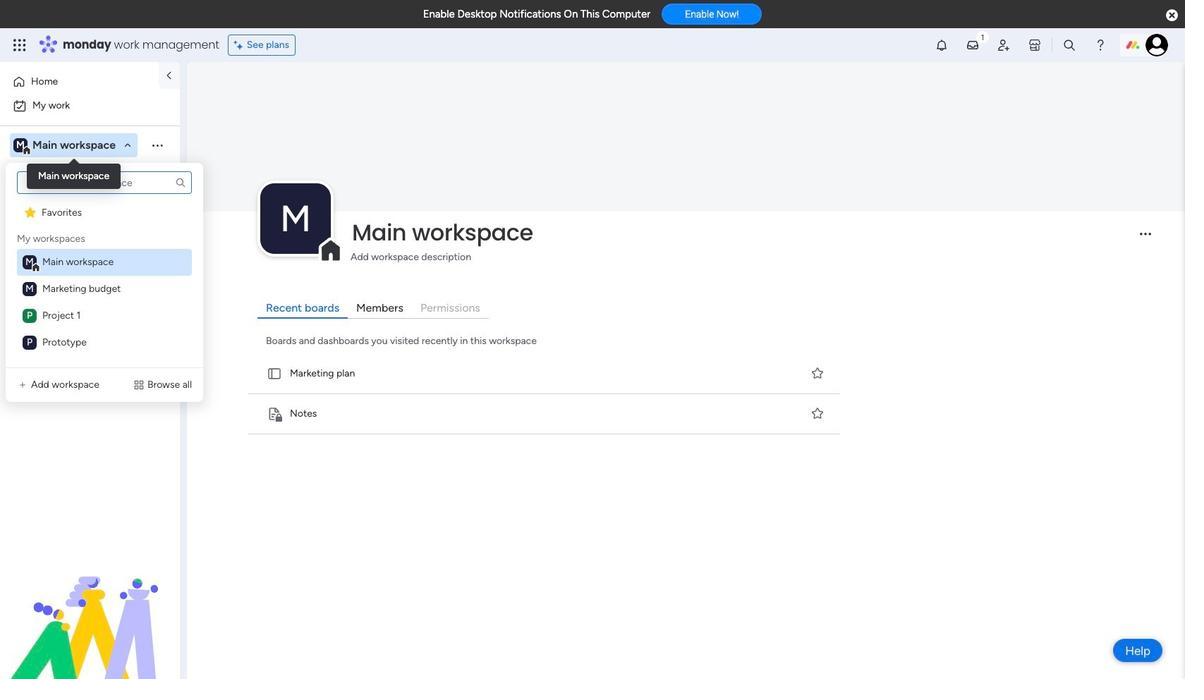 Task type: locate. For each thing, give the bounding box(es) containing it.
monday marketplace image
[[1028, 38, 1042, 52]]

None search field
[[17, 171, 192, 194]]

private board image
[[15, 225, 28, 239]]

1 service icon image from the left
[[17, 380, 28, 391]]

update feed image
[[966, 38, 980, 52]]

service icon image
[[17, 380, 28, 391], [133, 380, 145, 391]]

quick search results list box
[[246, 354, 845, 435]]

Search for content search field
[[17, 171, 192, 194]]

workspace image down private board image at top left
[[23, 255, 37, 270]]

1 horizontal spatial service icon image
[[133, 380, 145, 391]]

public board image
[[267, 366, 282, 382]]

workspace image
[[260, 183, 331, 254], [23, 282, 37, 296], [23, 309, 37, 323], [23, 336, 37, 350]]

tree grid
[[17, 200, 192, 356]]

2 vertical spatial option
[[0, 195, 180, 198]]

None field
[[349, 218, 1128, 248]]

workspace image inside marketing budget element
[[23, 282, 37, 296]]

1 image
[[977, 29, 989, 45]]

0 horizontal spatial service icon image
[[17, 380, 28, 391]]

workspace image
[[13, 138, 28, 153], [23, 255, 37, 270]]

0 vertical spatial add to favorites image
[[811, 367, 825, 381]]

1 vertical spatial workspace image
[[23, 255, 37, 270]]

Search in workspace field
[[30, 168, 118, 184]]

my workspaces row
[[17, 227, 85, 246]]

lottie animation image
[[0, 537, 180, 680]]

prototype element
[[17, 330, 192, 356]]

invite members image
[[997, 38, 1011, 52]]

workspace image for marketing budget element
[[23, 282, 37, 296]]

add to favorites image for public board icon
[[811, 367, 825, 381]]

0 vertical spatial workspace image
[[13, 138, 28, 153]]

option
[[8, 71, 150, 93], [8, 95, 171, 117], [0, 195, 180, 198]]

search everything image
[[1063, 38, 1077, 52]]

workspace image for "prototype" element
[[23, 336, 37, 350]]

add to favorites image for private board icon
[[811, 407, 825, 421]]

dapulse close image
[[1167, 8, 1179, 23]]

workspace image inside project 1 element
[[23, 309, 37, 323]]

list box
[[14, 171, 195, 356], [0, 193, 180, 434]]

2 add to favorites image from the top
[[811, 407, 825, 421]]

help image
[[1094, 38, 1108, 52]]

add to favorites image
[[811, 367, 825, 381], [811, 407, 825, 421]]

1 add to favorites image from the top
[[811, 367, 825, 381]]

workspace image inside "prototype" element
[[23, 336, 37, 350]]

1 vertical spatial add to favorites image
[[811, 407, 825, 421]]

workspace options image
[[150, 138, 164, 152]]

workspace image up v2 star 2 image
[[13, 138, 28, 153]]



Task type: vqa. For each thing, say whether or not it's contained in the screenshot.
the 0 inside This week / 0 items
no



Task type: describe. For each thing, give the bounding box(es) containing it.
workspace selection element
[[13, 137, 118, 155]]

private board image
[[267, 406, 282, 422]]

search image
[[175, 177, 186, 188]]

workspace image for main workspace element
[[23, 255, 37, 270]]

select product image
[[13, 38, 27, 52]]

project 1 element
[[17, 303, 192, 330]]

2 service icon image from the left
[[133, 380, 145, 391]]

1 vertical spatial option
[[8, 95, 171, 117]]

lottie animation element
[[0, 537, 180, 680]]

main workspace element
[[17, 249, 192, 276]]

marketing budget element
[[17, 276, 192, 303]]

v2 ellipsis image
[[1140, 233, 1152, 245]]

favorites element
[[17, 200, 192, 227]]

workspace image for project 1 element
[[23, 309, 37, 323]]

kendall parks image
[[1146, 34, 1169, 56]]

0 vertical spatial option
[[8, 71, 150, 93]]

see plans image
[[234, 37, 247, 53]]

workspace image for workspace selection element
[[13, 138, 28, 153]]

notifications image
[[935, 38, 949, 52]]

v2 star 2 image
[[25, 206, 36, 219]]



